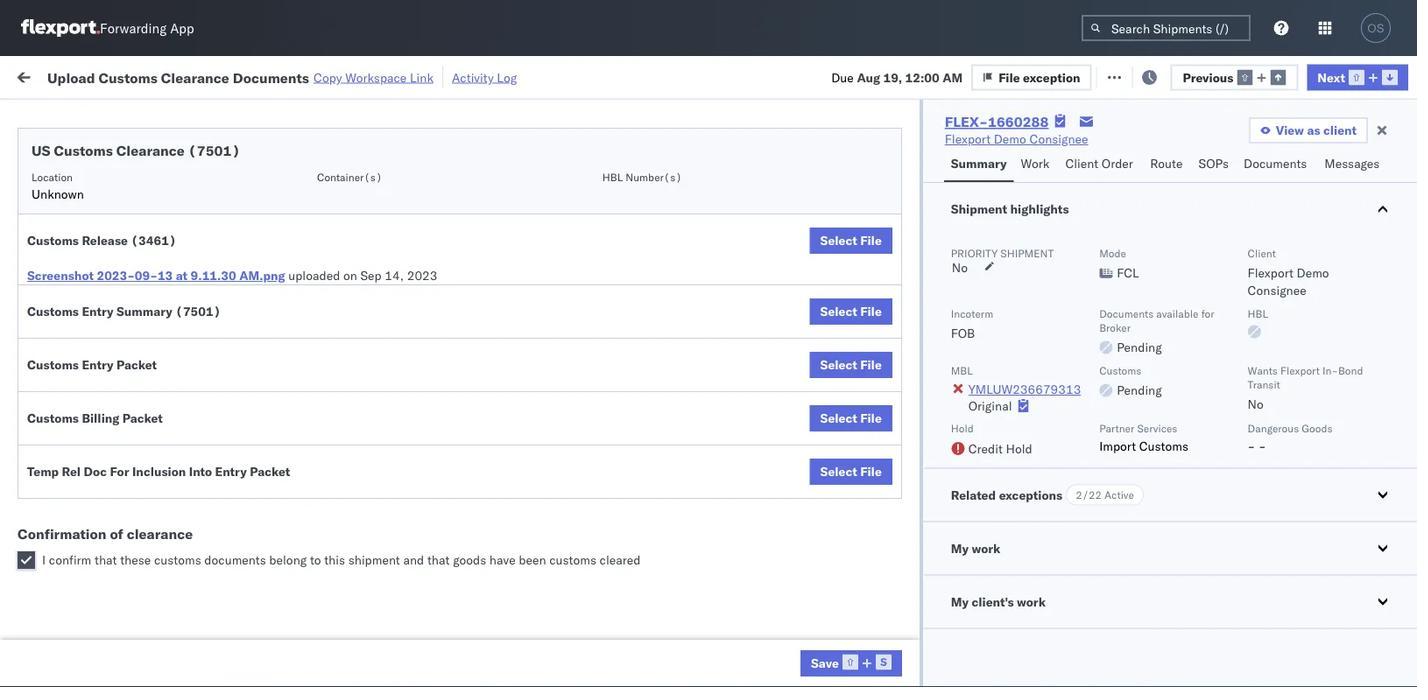 Task type: describe. For each thing, give the bounding box(es) containing it.
schedule pickup from rotterdam, netherlands button
[[40, 628, 249, 665]]

8:30
[[282, 638, 309, 654]]

pickup inside the confirm pickup from los angeles, ca
[[88, 474, 126, 490]]

clearance for upload customs clearance documents copy workspace link
[[161, 69, 229, 86]]

2 1846748 from the top
[[1005, 214, 1058, 230]]

5 4, from the top
[[398, 330, 410, 345]]

1660288
[[988, 113, 1049, 131]]

of
[[110, 526, 123, 543]]

file for temp rel doc for inclusion into entry packet
[[861, 464, 882, 480]]

abcdefg78456546 for confirm delivery
[[1193, 523, 1311, 538]]

maeu9736123
[[1193, 561, 1282, 577]]

0 vertical spatial my
[[18, 64, 45, 88]]

los down the schedule pickup from rotterdam, netherlands 'button'
[[165, 667, 185, 683]]

services
[[1138, 422, 1178, 435]]

3 ceau7522281, hlxu6269489, hlxu8034992 from the top
[[1080, 252, 1351, 268]]

select file for temp rel doc for inclusion into entry packet
[[821, 464, 882, 480]]

2 that from the left
[[428, 553, 450, 568]]

1 horizontal spatial shipment
[[1001, 247, 1054, 260]]

flex- down the shipment
[[967, 253, 1005, 268]]

i confirm that these customs documents belong to this shipment and that goods have been customs cleared
[[42, 553, 641, 568]]

pickup down upload customs clearance documents
[[95, 397, 133, 413]]

documents button
[[1237, 148, 1318, 182]]

0 horizontal spatial summary
[[117, 304, 172, 319]]

11:59 pm pdt, nov 4, 2022 for 3rd schedule pickup from los angeles, ca button from the top of the page
[[282, 330, 443, 345]]

temp
[[27, 464, 59, 480]]

1 lagerfeld from the top
[[940, 600, 992, 615]]

0 horizontal spatial file exception
[[999, 69, 1081, 85]]

3 1889466 from the top
[[1005, 484, 1058, 499]]

netherlands
[[40, 646, 109, 662]]

import work
[[148, 68, 221, 83]]

1 ca from the top
[[40, 222, 57, 237]]

1 ceau7522281, hlxu6269489, hlxu8034992 from the top
[[1080, 175, 1351, 191]]

11:59 pm pdt, nov 4, 2022 for 5th schedule pickup from los angeles, ca button from the bottom of the page
[[282, 253, 443, 268]]

1 schedule delivery appointment button from the top
[[40, 174, 215, 193]]

5 schedule pickup from los angeles, ca button from the top
[[40, 551, 249, 588]]

Search Shipments (/) text field
[[1082, 15, 1251, 41]]

1 ocean fcl from the top
[[536, 214, 598, 230]]

4 pdt, from the top
[[342, 291, 369, 307]]

1 that from the left
[[95, 553, 117, 568]]

flex- up related
[[967, 446, 1005, 461]]

goods
[[1302, 422, 1333, 435]]

work inside button
[[1017, 595, 1046, 610]]

205
[[402, 68, 425, 83]]

pst, for 4:00 pm pst, dec 23, 2022
[[334, 484, 361, 499]]

angeles, inside the confirm pickup from los angeles, ca
[[181, 474, 229, 490]]

customs inside upload customs clearance documents
[[83, 359, 133, 374]]

flexport. image
[[21, 19, 100, 37]]

select for customs entry summary (7501)
[[821, 304, 858, 319]]

0 vertical spatial work
[[50, 64, 95, 88]]

3 pdt, from the top
[[342, 253, 369, 268]]

4 lhuu7894563, from the top
[[1080, 522, 1170, 538]]

mbl/mawb numbers
[[1193, 143, 1301, 156]]

fob
[[951, 326, 976, 341]]

pending for documents available for broker
[[1117, 340, 1163, 355]]

flexport demo consignee
[[945, 131, 1089, 147]]

3 schedule delivery appointment button from the top
[[40, 444, 215, 463]]

2 flex-1846748 from the top
[[967, 214, 1058, 230]]

1 integration test account - karl lagerfeld from the top
[[764, 600, 992, 615]]

6 ceau7522281, from the top
[[1080, 368, 1169, 383]]

messages button
[[1318, 148, 1390, 182]]

6 ceau7522281, hlxu6269489, hlxu8034992 from the top
[[1080, 368, 1351, 383]]

next
[[1318, 69, 1346, 85]]

2 schedule pickup from los angeles, ca from the top
[[40, 243, 236, 276]]

pickup up release
[[95, 205, 133, 220]]

credit hold
[[969, 441, 1033, 457]]

my client's work
[[951, 595, 1046, 610]]

3 uetu5238478 from the top
[[1173, 484, 1258, 499]]

schedule delivery appointment link for 3rd 'schedule delivery appointment' button from the bottom
[[40, 174, 215, 191]]

3 resize handle column header from the left
[[506, 136, 527, 688]]

3 lhuu7894563, uetu5238478 from the top
[[1080, 484, 1258, 499]]

broker
[[1100, 321, 1131, 334]]

6 11:59 from the top
[[282, 446, 316, 461]]

los down clearance
[[165, 552, 185, 567]]

jan for 23,
[[364, 638, 383, 654]]

1 schedule pickup from los angeles, ca button from the top
[[40, 204, 249, 241]]

confirm for confirm pickup from los angeles, ca
[[40, 474, 85, 490]]

my for my work button
[[951, 541, 969, 556]]

number(s)
[[626, 170, 682, 184]]

consignee inside client flexport demo consignee incoterm fob
[[1248, 283, 1307, 298]]

2023 for 8:30 pm pst, jan 23, 2023
[[408, 638, 439, 654]]

hbl for hbl
[[1248, 307, 1269, 320]]

file for customs entry packet
[[861, 358, 882, 373]]

customs inside partner services import customs
[[1140, 439, 1189, 454]]

flex- up priority
[[967, 214, 1005, 230]]

pst, for 11:59 pm pst, jan 12, 2023
[[342, 561, 368, 577]]

9 resize handle column header from the left
[[1383, 136, 1404, 688]]

schedule delivery appointment for second 'schedule delivery appointment' button from the bottom
[[40, 290, 215, 306]]

3 4, from the top
[[398, 253, 410, 268]]

0 horizontal spatial work
[[190, 68, 221, 83]]

1 vertical spatial shipment
[[348, 553, 400, 568]]

mode
[[1100, 247, 1127, 260]]

select file for customs entry packet
[[821, 358, 882, 373]]

6 ocean fcl from the top
[[536, 638, 598, 654]]

5 resize handle column header from the left
[[734, 136, 755, 688]]

customs entry summary (7501)
[[27, 304, 221, 319]]

unknown
[[32, 187, 84, 202]]

confirm delivery button
[[40, 521, 133, 540]]

2 flex-1889466 from the top
[[967, 446, 1058, 461]]

1 flex-1889466 from the top
[[967, 407, 1058, 422]]

confirm
[[49, 553, 91, 568]]

previous button
[[1171, 64, 1299, 90]]

select file for customs entry summary (7501)
[[821, 304, 882, 319]]

file for customs entry summary (7501)
[[861, 304, 882, 319]]

this
[[324, 553, 345, 568]]

7 ca from the top
[[40, 685, 57, 688]]

3 ca from the top
[[40, 338, 57, 353]]

in-
[[1323, 364, 1339, 377]]

1 karl from the top
[[914, 600, 937, 615]]

0 vertical spatial 2023
[[407, 268, 438, 283]]

flex- down the flex-1893174
[[967, 600, 1005, 615]]

select for temp rel doc for inclusion into entry packet
[[821, 464, 858, 480]]

abcdefg78456546 for schedule pickup from los angeles, ca
[[1193, 407, 1311, 422]]

1 account from the top
[[854, 600, 900, 615]]

1 resize handle column header from the left
[[251, 136, 272, 688]]

sep
[[361, 268, 382, 283]]

1 horizontal spatial exception
[[1144, 68, 1201, 83]]

19,
[[884, 69, 903, 85]]

demo inside client flexport demo consignee incoterm fob
[[1297, 265, 1330, 281]]

dec for 23,
[[364, 484, 387, 499]]

4 4, from the top
[[398, 291, 410, 307]]

uploaded
[[289, 268, 340, 283]]

1 lhuu7894563, from the top
[[1080, 407, 1170, 422]]

3 hlxu8034992 from the top
[[1266, 252, 1351, 268]]

flex- down credit
[[967, 484, 1005, 499]]

due
[[832, 69, 854, 85]]

message
[[235, 68, 284, 83]]

client order button
[[1059, 148, 1144, 182]]

5 nov from the top
[[372, 330, 395, 345]]

documents left 'copy'
[[233, 69, 309, 86]]

3 schedule pickup from los angeles, ca button from the top
[[40, 319, 249, 356]]

rel
[[62, 464, 81, 480]]

1 11:59 from the top
[[282, 176, 316, 191]]

3 hlxu6269489, from the top
[[1173, 252, 1262, 268]]

2 4, from the top
[[398, 214, 410, 230]]

file for customs billing packet
[[861, 411, 882, 426]]

2 schedule delivery appointment button from the top
[[40, 290, 215, 309]]

container numbers button
[[1071, 132, 1167, 164]]

copy
[[314, 70, 342, 85]]

1893174
[[1005, 561, 1058, 577]]

hbl for hbl number(s)
[[603, 170, 623, 184]]

partner
[[1100, 422, 1135, 435]]

0 horizontal spatial exception
[[1024, 69, 1081, 85]]

4 lhuu7894563, uetu5238478 from the top
[[1080, 522, 1258, 538]]

related
[[951, 488, 996, 503]]

schedule pickup from los angeles, ca link for 5th schedule pickup from los angeles, ca button from the bottom of the page
[[40, 242, 249, 277]]

batch action
[[1320, 68, 1396, 83]]

activity log
[[452, 70, 517, 85]]

copy workspace link button
[[314, 70, 434, 85]]

2 schedule pickup from los angeles, ca button from the top
[[40, 242, 249, 279]]

2 uetu5238478 from the top
[[1173, 445, 1258, 460]]

been
[[519, 553, 546, 568]]

23, for jan
[[386, 638, 405, 654]]

credit
[[969, 441, 1003, 457]]

1 vertical spatial work
[[1021, 156, 1050, 171]]

pickup up 2023-
[[95, 243, 133, 258]]

mbl/mawb numbers button
[[1185, 139, 1386, 157]]

1 schedule pickup from los angeles, ca from the top
[[40, 205, 236, 237]]

23, for dec
[[390, 484, 409, 499]]

wants flexport in-bond transit no
[[1248, 364, 1364, 412]]

actions
[[1365, 143, 1401, 156]]

2 vertical spatial packet
[[250, 464, 290, 480]]

10 resize handle column header from the left
[[1386, 136, 1407, 688]]

customs left 'billing'
[[27, 411, 79, 426]]

los down 'upload customs clearance documents' button
[[165, 397, 185, 413]]

los down the 13
[[165, 320, 185, 336]]

cleared
[[600, 553, 641, 568]]

appointment for 3rd 'schedule delivery appointment' button from the bottom
[[144, 175, 215, 190]]

numbers for container numbers
[[1080, 150, 1123, 163]]

flex- up original
[[967, 368, 1005, 384]]

2 1889466 from the top
[[1005, 446, 1058, 461]]

0 horizontal spatial my work
[[18, 64, 95, 88]]

work inside button
[[972, 541, 1001, 556]]

select file for customs billing packet
[[821, 411, 882, 426]]

los up the 13
[[165, 243, 185, 258]]

schedule pickup from rotterdam, netherlands
[[40, 629, 227, 662]]

4 ceau7522281, from the top
[[1080, 291, 1169, 306]]

release
[[82, 233, 128, 248]]

2 customs from the left
[[550, 553, 597, 568]]

4 ocean fcl from the top
[[536, 484, 598, 499]]

7 resize handle column header from the left
[[1050, 136, 1071, 688]]

entry for summary
[[82, 304, 114, 319]]

4:00 pm pst, dec 23, 2022
[[282, 484, 442, 499]]

9.11.30
[[191, 268, 236, 283]]

1 11:59 pm pdt, nov 4, 2022 from the top
[[282, 176, 443, 191]]

6 schedule from the top
[[40, 397, 92, 413]]

4 11:59 from the top
[[282, 291, 316, 307]]

forwarding app link
[[21, 19, 194, 37]]

flex- up the shipment
[[967, 176, 1005, 191]]

6 hlxu8034992 from the top
[[1266, 368, 1351, 383]]

4 test123456 from the top
[[1193, 330, 1267, 345]]

2 11:59 from the top
[[282, 214, 316, 230]]

5 schedule from the top
[[40, 320, 92, 336]]

track
[[446, 68, 474, 83]]

1 1889466 from the top
[[1005, 407, 1058, 422]]

ymluw236679313 button
[[969, 382, 1082, 397]]

1 horizontal spatial file exception
[[1119, 68, 1201, 83]]

os button
[[1356, 8, 1397, 48]]

pickup down of
[[95, 552, 133, 567]]

import work button
[[141, 56, 228, 96]]

2023 for 11:59 pm pst, jan 12, 2023
[[416, 561, 446, 577]]

documents down view
[[1244, 156, 1308, 171]]

confirm pickup from los angeles, ca button
[[40, 474, 249, 510]]

schedule pickup from rotterdam, netherlands link
[[40, 628, 249, 663]]

by:
[[63, 107, 80, 123]]

select file for customs release (3461)
[[821, 233, 882, 248]]

packet for customs billing packet
[[123, 411, 163, 426]]

2 nov from the top
[[372, 214, 395, 230]]

schedule pickup from los angeles, ca link for 6th schedule pickup from los angeles, ca button from the bottom
[[40, 204, 249, 239]]

and
[[403, 553, 424, 568]]

mbl
[[951, 364, 973, 377]]

flex- up the client's
[[967, 561, 1005, 577]]

workitem
[[19, 143, 65, 156]]

shipment
[[951, 202, 1008, 217]]

0 horizontal spatial consignee
[[1030, 131, 1089, 147]]

numbers for mbl/mawb numbers
[[1257, 143, 1301, 156]]

los up (3461) on the top left of page
[[165, 205, 185, 220]]

4 uetu5238478 from the top
[[1173, 522, 1258, 538]]

2 karl from the top
[[914, 638, 937, 654]]

select file button for temp rel doc for inclusion into entry packet
[[810, 459, 893, 485]]

6 schedule pickup from los angeles, ca from the top
[[40, 667, 236, 688]]

workitem button
[[11, 139, 254, 157]]

sops button
[[1192, 148, 1237, 182]]

schedule delivery appointment for 1st 'schedule delivery appointment' button from the bottom
[[40, 445, 215, 460]]

packet for customs entry packet
[[117, 358, 157, 373]]

2023-
[[97, 268, 135, 283]]

(7501) for us customs clearance (7501)
[[188, 142, 240, 159]]

workspace
[[345, 70, 407, 85]]

flex-2130387
[[967, 600, 1058, 615]]

confirm delivery link
[[40, 521, 133, 538]]

2/22
[[1076, 489, 1102, 502]]

file for customs release (3461)
[[861, 233, 882, 248]]

3 schedule from the top
[[40, 243, 92, 258]]

message (0)
[[235, 68, 307, 83]]

(7501) for customs entry summary (7501)
[[175, 304, 221, 319]]

5 flex-1846748 from the top
[[967, 368, 1058, 384]]

schedule pickup from los angeles, ca link for 6th schedule pickup from los angeles, ca button
[[40, 666, 249, 688]]

11:59 pm pdt, nov 4, 2022 for 6th schedule pickup from los angeles, ca button from the bottom
[[282, 214, 443, 230]]

customs entry packet
[[27, 358, 157, 373]]

2 resize handle column header from the left
[[445, 136, 466, 688]]

pickup down customs entry summary (7501)
[[95, 320, 133, 336]]

active
[[1105, 489, 1135, 502]]

customs down by:
[[54, 142, 113, 159]]

appointment for 1st 'schedule delivery appointment' button from the bottom
[[144, 445, 215, 460]]

clearance for upload customs clearance documents
[[136, 359, 192, 374]]



Task type: vqa. For each thing, say whether or not it's contained in the screenshot.
Summary
yes



Task type: locate. For each thing, give the bounding box(es) containing it.
1 vertical spatial entry
[[82, 358, 114, 373]]

upload up by:
[[47, 69, 95, 86]]

schedule pickup from los angeles, ca link for 3rd schedule pickup from los angeles, ca button from the bottom
[[40, 396, 249, 432]]

on right 205
[[428, 68, 442, 83]]

0 vertical spatial work
[[190, 68, 221, 83]]

4 hlxu8034992 from the top
[[1266, 291, 1351, 306]]

5 ca from the top
[[40, 492, 57, 507]]

0 horizontal spatial work
[[50, 64, 95, 88]]

next button
[[1308, 64, 1409, 90]]

5 select file from the top
[[821, 464, 882, 480]]

1 4, from the top
[[398, 176, 410, 191]]

ca inside the confirm pickup from los angeles, ca
[[40, 492, 57, 507]]

3 ocean fcl from the top
[[536, 446, 598, 461]]

my for "my client's work" button
[[951, 595, 969, 610]]

dec
[[371, 446, 394, 461], [364, 484, 387, 499]]

1846748 up highlights
[[1005, 176, 1058, 191]]

1 horizontal spatial consignee
[[1248, 283, 1307, 298]]

1 vertical spatial schedule delivery appointment button
[[40, 290, 215, 309]]

3 appointment from the top
[[144, 445, 215, 460]]

2 pdt, from the top
[[342, 214, 369, 230]]

upload for upload customs clearance documents
[[40, 359, 80, 374]]

0 vertical spatial account
[[854, 600, 900, 615]]

6 hlxu6269489, from the top
[[1173, 368, 1262, 383]]

los inside the confirm pickup from los angeles, ca
[[158, 474, 178, 490]]

0 vertical spatial no
[[952, 260, 968, 276]]

1 vertical spatial lagerfeld
[[940, 638, 992, 654]]

uetu5238478 down services
[[1173, 445, 1258, 460]]

select for customs billing packet
[[821, 411, 858, 426]]

consignee up wants
[[1248, 283, 1307, 298]]

flexport inside flexport demo consignee link
[[945, 131, 991, 147]]

sops
[[1199, 156, 1229, 171]]

1 horizontal spatial import
[[1100, 439, 1137, 454]]

23, down 13,
[[390, 484, 409, 499]]

0 vertical spatial demo
[[994, 131, 1027, 147]]

clearance down app
[[161, 69, 229, 86]]

customs down screenshot
[[27, 304, 79, 319]]

0 vertical spatial schedule delivery appointment
[[40, 175, 215, 190]]

2023
[[407, 268, 438, 283], [416, 561, 446, 577], [408, 638, 439, 654]]

customs down forwarding
[[99, 69, 158, 86]]

1 vertical spatial summary
[[117, 304, 172, 319]]

ca down the temp
[[40, 492, 57, 507]]

None checkbox
[[18, 552, 35, 570]]

select for customs entry packet
[[821, 358, 858, 373]]

lagerfeld
[[940, 600, 992, 615], [940, 638, 992, 654]]

flex- up credit
[[967, 407, 1005, 422]]

exception up 1660288
[[1024, 69, 1081, 85]]

no down transit
[[1248, 397, 1264, 412]]

1 vertical spatial (7501)
[[175, 304, 221, 319]]

billing
[[82, 411, 119, 426]]

0 vertical spatial my work
[[18, 64, 95, 88]]

1 hlxu8034992 from the top
[[1266, 175, 1351, 191]]

inclusion
[[132, 464, 186, 480]]

(7501) down upload customs clearance documents copy workspace link
[[188, 142, 240, 159]]

confirm for confirm delivery
[[40, 522, 85, 537]]

1 schedule pickup from los angeles, ca link from the top
[[40, 204, 249, 239]]

0 horizontal spatial import
[[148, 68, 187, 83]]

risk
[[362, 68, 382, 83]]

0 vertical spatial hbl
[[603, 170, 623, 184]]

1 horizontal spatial hbl
[[1248, 307, 1269, 320]]

hlxu8034992
[[1266, 175, 1351, 191], [1266, 214, 1351, 229], [1266, 252, 1351, 268], [1266, 291, 1351, 306], [1266, 329, 1351, 345], [1266, 368, 1351, 383]]

schedule delivery appointment for 3rd 'schedule delivery appointment' button from the bottom
[[40, 175, 215, 190]]

upload inside upload customs clearance documents
[[40, 359, 80, 374]]

pst, right 8:30
[[334, 638, 361, 654]]

container(s)
[[317, 170, 382, 184]]

lhuu7894563, uetu5238478 down services
[[1080, 445, 1258, 460]]

select file button for customs entry packet
[[810, 352, 893, 379]]

1 horizontal spatial at
[[348, 68, 359, 83]]

(7501) down 9.11.30
[[175, 304, 221, 319]]

5 ocean fcl from the top
[[536, 561, 598, 577]]

confirmation
[[18, 526, 106, 543]]

documents inside upload customs clearance documents
[[40, 376, 104, 392]]

action
[[1358, 68, 1396, 83]]

lhuu7894563, down partner services import customs
[[1080, 484, 1170, 499]]

customs billing packet
[[27, 411, 163, 426]]

documents inside documents available for broker
[[1100, 307, 1154, 320]]

msdu7304509
[[1080, 561, 1169, 576]]

schedule delivery appointment up for
[[40, 445, 215, 460]]

1 vertical spatial pending
[[1117, 383, 1163, 398]]

save
[[811, 656, 839, 671]]

numbers inside button
[[1257, 143, 1301, 156]]

location unknown
[[32, 170, 84, 202]]

integration test account - karl lagerfeld
[[764, 600, 992, 615], [764, 638, 992, 654]]

customs down broker
[[1100, 364, 1142, 377]]

my inside button
[[951, 595, 969, 610]]

1 vertical spatial integration test account - karl lagerfeld
[[764, 638, 992, 654]]

client for flexport
[[1248, 247, 1277, 260]]

exceptions
[[999, 488, 1063, 503]]

1 horizontal spatial customs
[[550, 553, 597, 568]]

10 schedule from the top
[[40, 667, 92, 683]]

exception down the search shipments (/) text field
[[1144, 68, 1201, 83]]

12:00
[[906, 69, 940, 85]]

mbl/mawb
[[1193, 143, 1254, 156]]

flexport
[[945, 131, 991, 147], [1248, 265, 1294, 281], [1281, 364, 1320, 377]]

(7501)
[[188, 142, 240, 159], [175, 304, 221, 319]]

my up filtered
[[18, 64, 45, 88]]

select file button for customs release (3461)
[[810, 228, 893, 254]]

hold right credit
[[1006, 441, 1033, 457]]

into
[[189, 464, 212, 480]]

0 vertical spatial (7501)
[[188, 142, 240, 159]]

4 resize handle column header from the left
[[620, 136, 641, 688]]

summary
[[951, 156, 1007, 171], [117, 304, 172, 319]]

3 flex-1889466 from the top
[[967, 484, 1058, 499]]

2 vertical spatial clearance
[[136, 359, 192, 374]]

customs
[[154, 553, 201, 568], [550, 553, 597, 568]]

1 schedule delivery appointment from the top
[[40, 175, 215, 190]]

uetu5238478 up my work button
[[1173, 484, 1258, 499]]

pending
[[1117, 340, 1163, 355], [1117, 383, 1163, 398]]

1 horizontal spatial my work
[[951, 541, 1001, 556]]

1 vertical spatial at
[[176, 268, 188, 283]]

1 horizontal spatial demo
[[1297, 265, 1330, 281]]

2 vertical spatial entry
[[215, 464, 247, 480]]

2 lagerfeld from the top
[[940, 638, 992, 654]]

work up by:
[[50, 64, 95, 88]]

client
[[1324, 123, 1357, 138]]

4 flex-1846748 from the top
[[967, 330, 1058, 345]]

0 vertical spatial confirm
[[40, 474, 85, 490]]

1 vertical spatial jan
[[364, 638, 383, 654]]

screenshot 2023-09-13 at 9.11.30 am.png uploaded on sep 14, 2023
[[27, 268, 438, 283]]

pickup
[[95, 205, 133, 220], [95, 243, 133, 258], [95, 320, 133, 336], [95, 397, 133, 413], [88, 474, 126, 490], [95, 552, 133, 567], [95, 629, 133, 644], [95, 667, 133, 683]]

confirm up confirm
[[40, 522, 85, 537]]

schedule pickup from los angeles, ca
[[40, 205, 236, 237], [40, 243, 236, 276], [40, 320, 236, 353], [40, 397, 236, 430], [40, 552, 236, 584], [40, 667, 236, 688]]

3 schedule delivery appointment link from the top
[[40, 444, 215, 461]]

2 ca from the top
[[40, 261, 57, 276]]

dec for 13,
[[371, 446, 394, 461]]

appointment
[[144, 175, 215, 190], [144, 290, 215, 306], [144, 445, 215, 460]]

schedule delivery appointment link up for
[[40, 444, 215, 461]]

8 schedule from the top
[[40, 552, 92, 567]]

import inside partner services import customs
[[1100, 439, 1137, 454]]

flex-
[[945, 113, 988, 131], [967, 176, 1005, 191], [967, 214, 1005, 230], [967, 253, 1005, 268], [967, 330, 1005, 345], [967, 368, 1005, 384], [967, 407, 1005, 422], [967, 446, 1005, 461], [967, 484, 1005, 499], [967, 523, 1005, 538], [967, 561, 1005, 577], [967, 600, 1005, 615]]

1 select file from the top
[[821, 233, 882, 248]]

schedule delivery appointment button up for
[[40, 444, 215, 463]]

priority
[[951, 247, 998, 260]]

schedule delivery appointment link down us customs clearance (7501) at the left top of the page
[[40, 174, 215, 191]]

schedule pickup from los angeles, ca link
[[40, 204, 249, 239], [40, 242, 249, 277], [40, 319, 249, 354], [40, 396, 249, 432], [40, 551, 249, 586], [40, 666, 249, 688]]

flex-1846748 down shipment highlights
[[967, 253, 1058, 268]]

customs up screenshot
[[27, 233, 79, 248]]

pickup inside schedule pickup from rotterdam, netherlands
[[95, 629, 133, 644]]

to
[[310, 553, 321, 568]]

priority shipment
[[951, 247, 1054, 260]]

5 select file button from the top
[[810, 459, 893, 485]]

dangerous goods - -
[[1248, 422, 1333, 454]]

no down priority
[[952, 260, 968, 276]]

0 vertical spatial karl
[[914, 600, 937, 615]]

1 hlxu6269489, from the top
[[1173, 175, 1262, 191]]

app
[[170, 20, 194, 36]]

lagerfeld down the flex-1893174
[[940, 600, 992, 615]]

4 1846748 from the top
[[1005, 330, 1058, 345]]

1 select file button from the top
[[810, 228, 893, 254]]

2 integration from the top
[[764, 638, 825, 654]]

13,
[[397, 446, 416, 461]]

jan
[[371, 561, 391, 577], [364, 638, 383, 654]]

3 nov from the top
[[372, 253, 395, 268]]

1 vertical spatial consignee
[[1248, 283, 1307, 298]]

schedule down netherlands
[[40, 667, 92, 683]]

schedule pickup from los angeles, ca button
[[40, 204, 249, 241], [40, 242, 249, 279], [40, 319, 249, 356], [40, 396, 249, 433], [40, 551, 249, 588], [40, 666, 249, 688]]

7 schedule from the top
[[40, 445, 92, 460]]

hlxu6269489,
[[1173, 175, 1262, 191], [1173, 214, 1262, 229], [1173, 252, 1262, 268], [1173, 291, 1262, 306], [1173, 329, 1262, 345], [1173, 368, 1262, 383]]

schedule delivery appointment link for 1st 'schedule delivery appointment' button from the bottom
[[40, 444, 215, 461]]

5 hlxu6269489, from the top
[[1173, 329, 1262, 345]]

1 vertical spatial schedule delivery appointment
[[40, 290, 215, 306]]

flex-1889466 down 'credit hold'
[[967, 484, 1058, 499]]

pickup right rel on the left of page
[[88, 474, 126, 490]]

client inside client flexport demo consignee incoterm fob
[[1248, 247, 1277, 260]]

0 horizontal spatial shipment
[[348, 553, 400, 568]]

5 hlxu8034992 from the top
[[1266, 329, 1351, 345]]

6 schedule pickup from los angeles, ca button from the top
[[40, 666, 249, 688]]

flex-1889466 down ymluw236679313 button
[[967, 407, 1058, 422]]

documents available for broker
[[1100, 307, 1215, 334]]

1 vertical spatial confirm
[[40, 522, 85, 537]]

1 vertical spatial schedule delivery appointment link
[[40, 290, 215, 307]]

that down confirmation of clearance
[[95, 553, 117, 568]]

confirm delivery
[[40, 522, 133, 537]]

0 horizontal spatial customs
[[154, 553, 201, 568]]

work down 1893174 on the right
[[1017, 595, 1046, 610]]

customs down services
[[1140, 439, 1189, 454]]

1 horizontal spatial hold
[[1006, 441, 1033, 457]]

2 select from the top
[[821, 304, 858, 319]]

flex-1846748 up shipment highlights
[[967, 176, 1058, 191]]

9 schedule from the top
[[40, 629, 92, 644]]

0 horizontal spatial at
[[176, 268, 188, 283]]

0 vertical spatial client
[[1066, 156, 1099, 171]]

205 on track
[[402, 68, 474, 83]]

at right the 13
[[176, 268, 188, 283]]

original
[[969, 398, 1013, 414]]

1 integration from the top
[[764, 600, 825, 615]]

confirm inside the confirm pickup from los angeles, ca
[[40, 474, 85, 490]]

schedule pickup from los angeles, ca link for 3rd schedule pickup from los angeles, ca button from the top of the page
[[40, 319, 249, 354]]

summary inside button
[[951, 156, 1007, 171]]

2 hlxu6269489, from the top
[[1173, 214, 1262, 229]]

integration test account - karl lagerfeld up save button
[[764, 600, 992, 615]]

flex
[[939, 143, 959, 156]]

upload for upload customs clearance documents copy workspace link
[[47, 69, 95, 86]]

work
[[190, 68, 221, 83], [1021, 156, 1050, 171]]

on
[[428, 68, 442, 83], [343, 268, 357, 283]]

pending for customs
[[1117, 383, 1163, 398]]

2 horizontal spatial work
[[1017, 595, 1046, 610]]

uetu5238478 up maeu9736123
[[1173, 522, 1258, 538]]

bond
[[1339, 364, 1364, 377]]

my work inside button
[[951, 541, 1001, 556]]

entry for packet
[[82, 358, 114, 373]]

abcdefg78456546 down the dangerous
[[1193, 446, 1311, 461]]

ca up the temp
[[40, 415, 57, 430]]

1 vertical spatial upload
[[40, 359, 80, 374]]

2 ceau7522281, hlxu6269489, hlxu8034992 from the top
[[1080, 214, 1351, 229]]

abcdefg78456546
[[1193, 407, 1311, 422], [1193, 446, 1311, 461], [1193, 523, 1311, 538]]

-
[[1248, 439, 1256, 454], [1259, 439, 1267, 454], [904, 600, 911, 615], [904, 638, 911, 654]]

3 lhuu7894563, from the top
[[1080, 484, 1170, 499]]

client for order
[[1066, 156, 1099, 171]]

schedule down customs entry packet
[[40, 397, 92, 413]]

1 vertical spatial dec
[[364, 484, 387, 499]]

2 vertical spatial schedule delivery appointment
[[40, 445, 215, 460]]

customs up 'billing'
[[83, 359, 133, 374]]

schedule down confirmation
[[40, 552, 92, 567]]

flex-1889466 up related exceptions
[[967, 446, 1058, 461]]

flex-1846748 up original
[[967, 368, 1058, 384]]

schedule inside schedule pickup from rotterdam, netherlands
[[40, 629, 92, 644]]

flex id button
[[931, 139, 1053, 157]]

1889466 down 'credit hold'
[[1005, 484, 1058, 499]]

3 schedule pickup from los angeles, ca from the top
[[40, 320, 236, 353]]

0 horizontal spatial hbl
[[603, 170, 623, 184]]

flexport inside wants flexport in-bond transit no
[[1281, 364, 1320, 377]]

2 ceau7522281, from the top
[[1080, 214, 1169, 229]]

select file button for customs billing packet
[[810, 406, 893, 432]]

0 vertical spatial abcdefg78456546
[[1193, 407, 1311, 422]]

pm
[[319, 176, 339, 191], [319, 214, 339, 230], [319, 253, 339, 268], [319, 291, 339, 307], [319, 330, 339, 345], [319, 446, 339, 461], [312, 484, 331, 499], [319, 561, 339, 577], [312, 638, 331, 654]]

entry down 2023-
[[82, 304, 114, 319]]

abcdefg78456546 down transit
[[1193, 407, 1311, 422]]

11:59 pm pst, dec 13, 2022
[[282, 446, 450, 461]]

from
[[136, 205, 162, 220], [136, 243, 162, 258], [136, 320, 162, 336], [136, 397, 162, 413], [129, 474, 155, 490], [136, 552, 162, 567], [136, 629, 162, 644], [136, 667, 162, 683]]

select file button for customs entry summary (7501)
[[810, 299, 893, 325]]

file exception down the search shipments (/) text field
[[1119, 68, 1201, 83]]

1 test123456 from the top
[[1193, 176, 1267, 191]]

abcdefg78456546 up maeu9736123
[[1193, 523, 1311, 538]]

forwarding app
[[100, 20, 194, 36]]

4 ceau7522281, hlxu6269489, hlxu8034992 from the top
[[1080, 291, 1351, 306]]

2 vertical spatial my
[[951, 595, 969, 610]]

0 vertical spatial lagerfeld
[[940, 600, 992, 615]]

customs right been
[[550, 553, 597, 568]]

i
[[42, 553, 46, 568]]

flex- down related
[[967, 523, 1005, 538]]

lhuu7894563, uetu5238478 up my work button
[[1080, 484, 1258, 499]]

documents up broker
[[1100, 307, 1154, 320]]

my left the client's
[[951, 595, 969, 610]]

3 schedule delivery appointment from the top
[[40, 445, 215, 460]]

consignee up "work" button
[[1030, 131, 1089, 147]]

select file
[[821, 233, 882, 248], [821, 304, 882, 319], [821, 358, 882, 373], [821, 411, 882, 426], [821, 464, 882, 480]]

2 integration test account - karl lagerfeld from the top
[[764, 638, 992, 654]]

forwarding
[[100, 20, 167, 36]]

1 vertical spatial on
[[343, 268, 357, 283]]

schedule up rel on the left of page
[[40, 445, 92, 460]]

1 vertical spatial integration
[[764, 638, 825, 654]]

related exceptions
[[951, 488, 1063, 503]]

4 select file from the top
[[821, 411, 882, 426]]

hbl number(s)
[[603, 170, 682, 184]]

1 vertical spatial 23,
[[386, 638, 405, 654]]

flex- up id
[[945, 113, 988, 131]]

flex-1889466 button
[[939, 403, 1062, 427], [939, 403, 1062, 427], [939, 441, 1062, 466], [939, 441, 1062, 466], [939, 480, 1062, 504], [939, 480, 1062, 504], [939, 518, 1062, 543], [939, 518, 1062, 543]]

1 horizontal spatial numbers
[[1257, 143, 1301, 156]]

packet
[[117, 358, 157, 373], [123, 411, 163, 426], [250, 464, 290, 480]]

4 hlxu6269489, from the top
[[1173, 291, 1262, 306]]

2 pending from the top
[[1117, 383, 1163, 398]]

(0)
[[284, 68, 307, 83]]

1 horizontal spatial client
[[1248, 247, 1277, 260]]

appointment for second 'schedule delivery appointment' button from the bottom
[[144, 290, 215, 306]]

4 schedule from the top
[[40, 290, 92, 306]]

2 hlxu8034992 from the top
[[1266, 214, 1351, 229]]

packet down customs entry summary (7501)
[[117, 358, 157, 373]]

6 resize handle column header from the left
[[910, 136, 931, 688]]

flexport inside client flexport demo consignee incoterm fob
[[1248, 265, 1294, 281]]

hbl right for
[[1248, 307, 1269, 320]]

1 schedule from the top
[[40, 175, 92, 190]]

0 horizontal spatial no
[[952, 260, 968, 276]]

clearance down import work button
[[116, 142, 185, 159]]

flex- down incoterm
[[967, 330, 1005, 345]]

belong
[[269, 553, 307, 568]]

1 vertical spatial 2023
[[416, 561, 446, 577]]

2 schedule delivery appointment from the top
[[40, 290, 215, 306]]

from inside schedule pickup from rotterdam, netherlands
[[136, 629, 162, 644]]

0 vertical spatial at
[[348, 68, 359, 83]]

bosch
[[650, 176, 685, 191], [650, 214, 685, 230], [764, 214, 799, 230], [764, 253, 799, 268], [764, 291, 799, 307], [650, 330, 685, 345], [764, 330, 799, 345], [764, 368, 799, 384], [764, 407, 799, 422], [650, 446, 685, 461], [764, 446, 799, 461], [650, 484, 685, 499], [764, 484, 799, 499]]

1 vertical spatial work
[[972, 541, 1001, 556]]

1 appointment from the top
[[144, 175, 215, 190]]

2 schedule delivery appointment link from the top
[[40, 290, 215, 307]]

(3461)
[[131, 233, 177, 248]]

consignee
[[1030, 131, 1089, 147], [1248, 283, 1307, 298]]

pst, right to
[[342, 561, 368, 577]]

0 vertical spatial pending
[[1117, 340, 1163, 355]]

0 vertical spatial consignee
[[1030, 131, 1089, 147]]

my inside button
[[951, 541, 969, 556]]

resize handle column header
[[251, 136, 272, 688], [445, 136, 466, 688], [506, 136, 527, 688], [620, 136, 641, 688], [734, 136, 755, 688], [910, 136, 931, 688], [1050, 136, 1071, 688], [1164, 136, 1185, 688], [1383, 136, 1404, 688], [1386, 136, 1407, 688]]

flexport for fob
[[1248, 265, 1294, 281]]

karl right save button
[[914, 638, 937, 654]]

import
[[148, 68, 187, 83], [1100, 439, 1137, 454]]

client inside client order button
[[1066, 156, 1099, 171]]

temp rel doc for inclusion into entry packet
[[27, 464, 290, 480]]

save button
[[801, 651, 902, 677]]

5 ceau7522281, hlxu6269489, hlxu8034992 from the top
[[1080, 329, 1351, 345]]

flex-1889466 down related exceptions
[[967, 523, 1058, 538]]

1 horizontal spatial work
[[972, 541, 1001, 556]]

1 vertical spatial my work
[[951, 541, 1001, 556]]

highlights
[[1011, 202, 1069, 217]]

no
[[952, 260, 968, 276], [1248, 397, 1264, 412]]

6 ca from the top
[[40, 569, 57, 584]]

flex-1846748 down incoterm
[[967, 330, 1058, 345]]

schedule delivery appointment link for second 'schedule delivery appointment' button from the bottom
[[40, 290, 215, 307]]

flex-1660288 link
[[945, 113, 1049, 131]]

flexport for no
[[1281, 364, 1320, 377]]

0 vertical spatial summary
[[951, 156, 1007, 171]]

Search Work text field
[[829, 63, 1020, 89]]

client's
[[972, 595, 1014, 610]]

2 select file from the top
[[821, 304, 882, 319]]

lhuu7894563, up partner
[[1080, 407, 1170, 422]]

1 customs from the left
[[154, 553, 201, 568]]

entry right into
[[215, 464, 247, 480]]

1 confirm from the top
[[40, 474, 85, 490]]

schedule delivery appointment down us customs clearance (7501) at the left top of the page
[[40, 175, 215, 190]]

1 vertical spatial abcdefg78456546
[[1193, 446, 1311, 461]]

delivery inside confirm delivery link
[[88, 522, 133, 537]]

schedule down unknown
[[40, 205, 92, 220]]

pending down broker
[[1117, 340, 1163, 355]]

numbers inside container numbers
[[1080, 150, 1123, 163]]

3 ceau7522281, from the top
[[1080, 252, 1169, 268]]

5 1846748 from the top
[[1005, 368, 1058, 384]]

3 1846748 from the top
[[1005, 253, 1058, 268]]

at left risk
[[348, 68, 359, 83]]

0 horizontal spatial hold
[[951, 422, 974, 435]]

my work button
[[923, 523, 1418, 575]]

documents
[[204, 553, 266, 568]]

2130387
[[1005, 600, 1058, 615]]

2023 down the 12,
[[408, 638, 439, 654]]

that right the and at the left bottom of page
[[428, 553, 450, 568]]

5 11:59 from the top
[[282, 330, 316, 345]]

0 vertical spatial integration test account - karl lagerfeld
[[764, 600, 992, 615]]

4 select from the top
[[821, 411, 858, 426]]

from inside the confirm pickup from los angeles, ca
[[129, 474, 155, 490]]

pst, for 11:59 pm pst, dec 13, 2022
[[342, 446, 368, 461]]

clearance
[[127, 526, 193, 543]]

0 vertical spatial on
[[428, 68, 442, 83]]

1 vertical spatial no
[[1248, 397, 1264, 412]]

client order
[[1066, 156, 1134, 171]]

4 schedule pickup from los angeles, ca link from the top
[[40, 396, 249, 432]]

no inside wants flexport in-bond transit no
[[1248, 397, 1264, 412]]

2 vertical spatial flexport
[[1281, 364, 1320, 377]]

1 abcdefg78456546 from the top
[[1193, 407, 1311, 422]]

1 vertical spatial hold
[[1006, 441, 1033, 457]]

1 lhuu7894563, uetu5238478 from the top
[[1080, 407, 1258, 422]]

am.png
[[239, 268, 285, 283]]

0 horizontal spatial numbers
[[1080, 150, 1123, 163]]

entry
[[82, 304, 114, 319], [82, 358, 114, 373], [215, 464, 247, 480]]

0 vertical spatial shipment
[[1001, 247, 1054, 260]]

1 vertical spatial import
[[1100, 439, 1137, 454]]

0 vertical spatial flexport
[[945, 131, 991, 147]]

pending up services
[[1117, 383, 1163, 398]]

confirm up confirmation
[[40, 474, 85, 490]]

clearance inside upload customs clearance documents
[[136, 359, 192, 374]]

dangerous
[[1248, 422, 1300, 435]]

1889466 down the ymluw236679313 at the right bottom of the page
[[1005, 407, 1058, 422]]

clearance for us customs clearance (7501)
[[116, 142, 185, 159]]

customs up customs billing packet
[[27, 358, 79, 373]]

0 vertical spatial upload
[[47, 69, 95, 86]]

2 select file button from the top
[[810, 299, 893, 325]]

1 horizontal spatial on
[[428, 68, 442, 83]]

5 11:59 pm pdt, nov 4, 2022 from the top
[[282, 330, 443, 345]]

rotterdam,
[[165, 629, 227, 644]]

import inside button
[[148, 68, 187, 83]]

1 horizontal spatial work
[[1021, 156, 1050, 171]]

0 vertical spatial hold
[[951, 422, 974, 435]]

view as client button
[[1249, 117, 1369, 144]]

pst, for 8:30 pm pst, jan 23, 2023
[[334, 638, 361, 654]]

1 vertical spatial client
[[1248, 247, 1277, 260]]

0 vertical spatial dec
[[371, 446, 394, 461]]

jan for 12,
[[371, 561, 391, 577]]

5 schedule pickup from los angeles, ca link from the top
[[40, 551, 249, 586]]

dec left 13,
[[371, 446, 394, 461]]

select for customs release (3461)
[[821, 233, 858, 248]]

2 test123456 from the top
[[1193, 253, 1267, 268]]

0 horizontal spatial client
[[1066, 156, 1099, 171]]

4 schedule pickup from los angeles, ca from the top
[[40, 397, 236, 430]]

1 horizontal spatial that
[[428, 553, 450, 568]]

1 horizontal spatial no
[[1248, 397, 1264, 412]]

0 vertical spatial clearance
[[161, 69, 229, 86]]

3 select file button from the top
[[810, 352, 893, 379]]

my client's work button
[[923, 576, 1418, 629]]

schedule pickup from los angeles, ca link for 5th schedule pickup from los angeles, ca button from the top of the page
[[40, 551, 249, 586]]

2 confirm from the top
[[40, 522, 85, 537]]

schedule delivery appointment button down us customs clearance (7501) at the left top of the page
[[40, 174, 215, 193]]

1 vertical spatial karl
[[914, 638, 937, 654]]

pickup down schedule pickup from rotterdam, netherlands at the left bottom of the page
[[95, 667, 133, 683]]

5 select from the top
[[821, 464, 858, 480]]

4 schedule pickup from los angeles, ca button from the top
[[40, 396, 249, 433]]

1 horizontal spatial summary
[[951, 156, 1007, 171]]

1 vertical spatial my
[[951, 541, 969, 556]]

order
[[1102, 156, 1134, 171]]

1 vertical spatial packet
[[123, 411, 163, 426]]

0 vertical spatial appointment
[[144, 175, 215, 190]]

0 vertical spatial integration
[[764, 600, 825, 615]]

due aug 19, 12:00 am
[[832, 69, 963, 85]]

on left sep
[[343, 268, 357, 283]]

lhuu7894563, uetu5238478 up services
[[1080, 407, 1258, 422]]

upload
[[47, 69, 95, 86], [40, 359, 80, 374]]

my work up the flex-1893174
[[951, 541, 1001, 556]]



